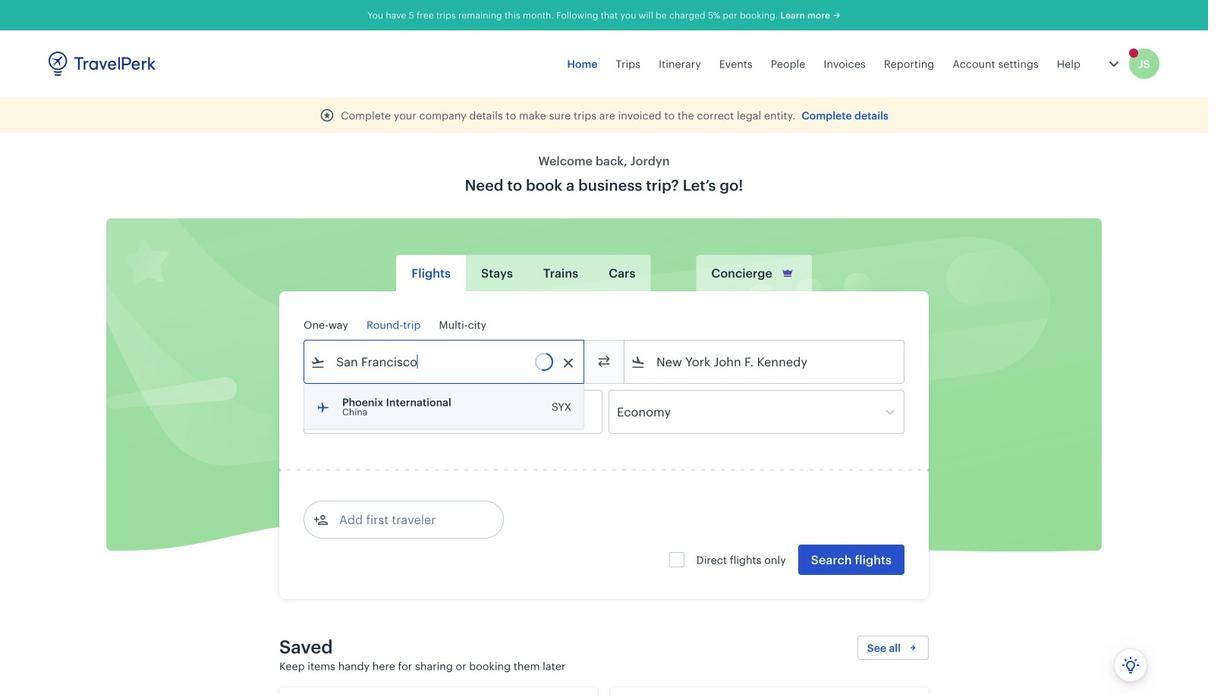 Task type: locate. For each thing, give the bounding box(es) containing it.
To search field
[[646, 350, 884, 374]]

From search field
[[326, 350, 564, 374]]

Add first traveler search field
[[329, 508, 486, 532]]

Depart text field
[[326, 391, 404, 433]]



Task type: describe. For each thing, give the bounding box(es) containing it.
Return text field
[[416, 391, 495, 433]]



